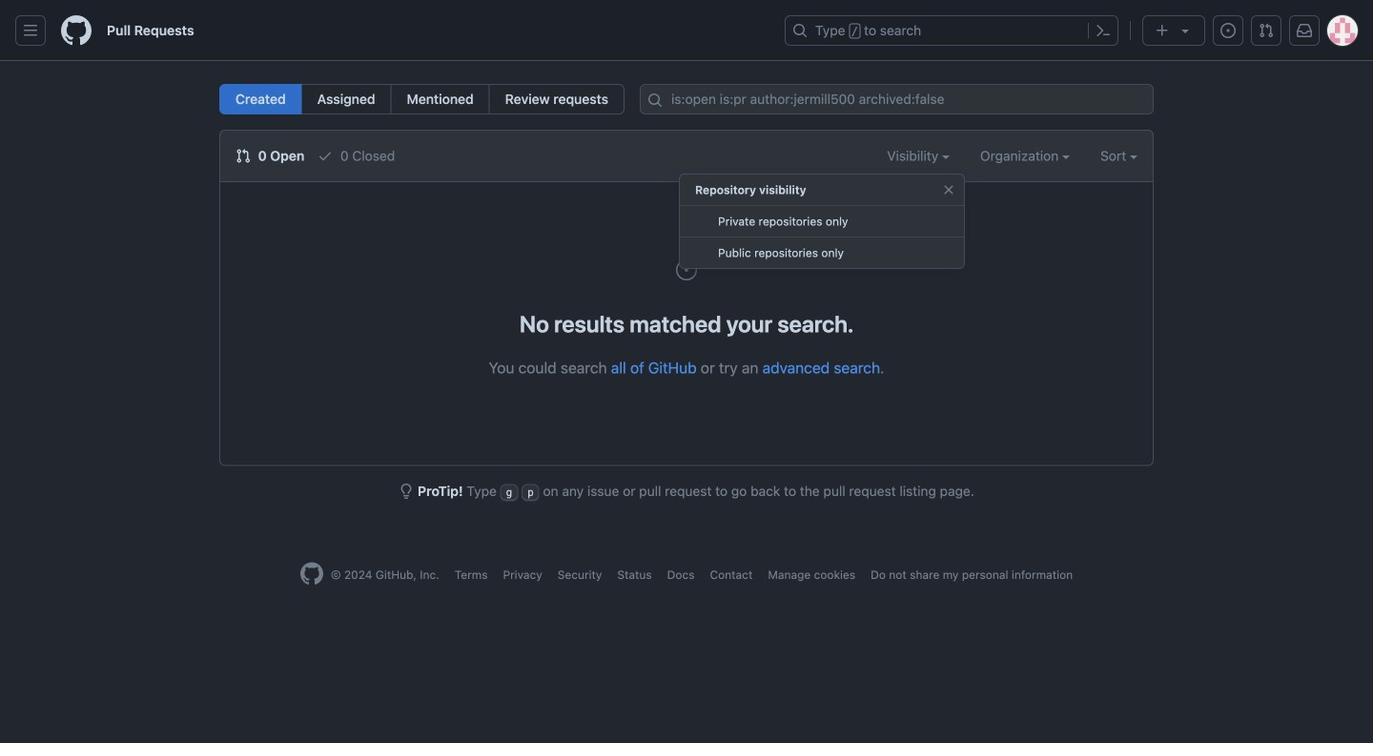 Task type: vqa. For each thing, say whether or not it's contained in the screenshot.
git pull request image
yes



Task type: locate. For each thing, give the bounding box(es) containing it.
0 horizontal spatial homepage image
[[61, 15, 92, 46]]

1 horizontal spatial homepage image
[[300, 562, 323, 585]]

0 horizontal spatial issue opened image
[[675, 259, 698, 281]]

close menu image
[[942, 182, 957, 197]]

1 vertical spatial git pull request image
[[236, 148, 251, 164]]

homepage image
[[61, 15, 92, 46], [300, 562, 323, 585]]

1 horizontal spatial git pull request image
[[1259, 23, 1275, 38]]

issue opened image
[[1221, 23, 1236, 38], [675, 259, 698, 281]]

pull requests element
[[219, 84, 625, 114]]

git pull request image left notifications image
[[1259, 23, 1275, 38]]

git pull request image
[[1259, 23, 1275, 38], [236, 148, 251, 164]]

0 horizontal spatial git pull request image
[[236, 148, 251, 164]]

notifications image
[[1297, 23, 1313, 38]]

1 vertical spatial homepage image
[[300, 562, 323, 585]]

1 vertical spatial issue opened image
[[675, 259, 698, 281]]

plus image
[[1155, 23, 1171, 38]]

git pull request image left 'check' image
[[236, 148, 251, 164]]

1 horizontal spatial issue opened image
[[1221, 23, 1236, 38]]

0 vertical spatial homepage image
[[61, 15, 92, 46]]

triangle down image
[[1178, 23, 1194, 38]]

check image
[[318, 148, 333, 164]]



Task type: describe. For each thing, give the bounding box(es) containing it.
0 vertical spatial issue opened image
[[1221, 23, 1236, 38]]

Issues search field
[[640, 84, 1154, 114]]

search image
[[648, 93, 663, 108]]

Search all issues text field
[[640, 84, 1154, 114]]

0 vertical spatial git pull request image
[[1259, 23, 1275, 38]]

command palette image
[[1096, 23, 1111, 38]]

light bulb image
[[399, 484, 414, 499]]



